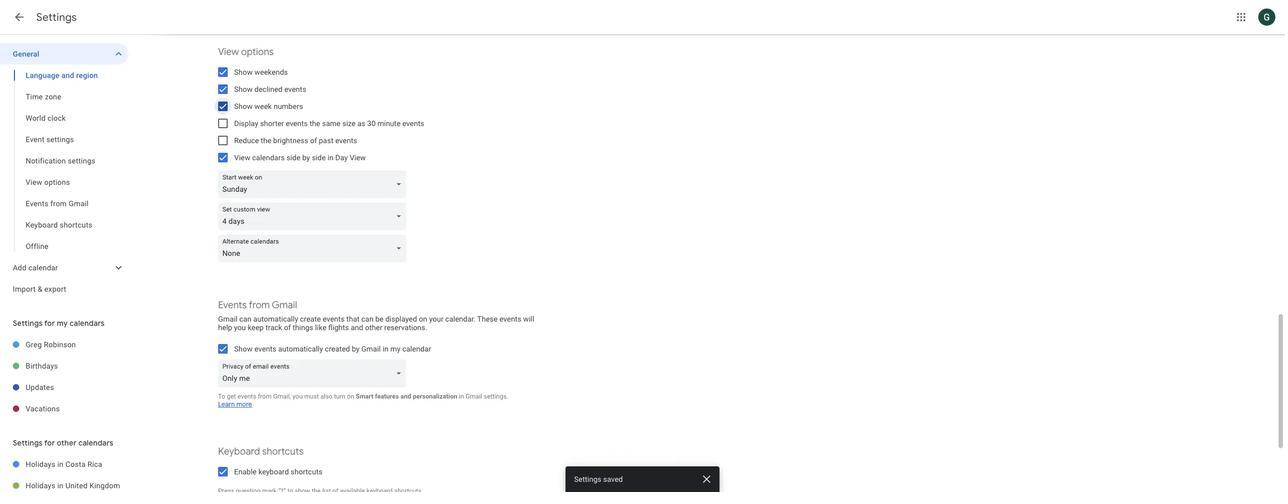 Task type: locate. For each thing, give the bounding box(es) containing it.
from
[[50, 199, 67, 208], [249, 299, 270, 311], [258, 393, 272, 400]]

0 vertical spatial settings
[[46, 135, 74, 144]]

go back image
[[13, 11, 26, 24]]

displayed
[[386, 315, 417, 324]]

updates tree item
[[0, 377, 128, 398]]

1 horizontal spatial the
[[310, 119, 320, 128]]

0 horizontal spatial can
[[239, 315, 252, 324]]

gmail inside to get events from gmail, you must also turn on smart features and personalization in gmail settings. learn more
[[466, 393, 482, 400]]

1 horizontal spatial events
[[218, 299, 247, 311]]

events up help
[[218, 299, 247, 311]]

1 horizontal spatial view options
[[218, 46, 274, 58]]

calendar.
[[446, 315, 476, 324]]

1 horizontal spatial other
[[365, 324, 383, 332]]

0 horizontal spatial my
[[57, 319, 68, 328]]

view down the notification
[[26, 178, 42, 187]]

robinson
[[44, 341, 76, 349]]

4 show from the top
[[234, 345, 253, 353]]

view
[[218, 46, 239, 58], [234, 153, 250, 162], [350, 153, 366, 162], [26, 178, 42, 187]]

numbers
[[274, 102, 303, 111]]

0 vertical spatial of
[[310, 136, 317, 145]]

0 horizontal spatial options
[[44, 178, 70, 187]]

clock
[[48, 114, 66, 122]]

from for events from gmail
[[50, 199, 67, 208]]

show left weekends
[[234, 68, 253, 76]]

vacations link
[[26, 398, 128, 420]]

keyboard
[[26, 221, 58, 229], [218, 446, 260, 458]]

calendars down reduce
[[252, 153, 285, 162]]

track
[[266, 324, 282, 332]]

0 horizontal spatial you
[[234, 324, 246, 332]]

show weekends
[[234, 68, 288, 76]]

keyboard shortcuts down events from gmail
[[26, 221, 93, 229]]

1 horizontal spatial can
[[362, 315, 374, 324]]

group
[[0, 65, 128, 257]]

2 vertical spatial calendars
[[78, 439, 113, 448]]

0 horizontal spatial other
[[57, 439, 77, 448]]

options
[[241, 46, 274, 58], [44, 178, 70, 187]]

1 vertical spatial from
[[249, 299, 270, 311]]

2 horizontal spatial and
[[401, 393, 411, 400]]

you inside to get events from gmail, you must also turn on smart features and personalization in gmail settings. learn more
[[293, 393, 303, 400]]

events inside events from gmail gmail can automatically create events that can be displayed on your calendar. these events will help you keep track of things like flights and other reservations.
[[218, 299, 247, 311]]

the down the shorter
[[261, 136, 271, 145]]

holidays down holidays in costa rica
[[26, 482, 55, 490]]

0 vertical spatial other
[[365, 324, 383, 332]]

2 vertical spatial shortcuts
[[291, 468, 323, 476]]

30
[[367, 119, 376, 128]]

2 vertical spatial and
[[401, 393, 411, 400]]

you right help
[[234, 324, 246, 332]]

on inside events from gmail gmail can automatically create events that can be displayed on your calendar. these events will help you keep track of things like flights and other reservations.
[[419, 315, 427, 324]]

1 horizontal spatial options
[[241, 46, 274, 58]]

holidays in costa rica
[[26, 460, 102, 469]]

you
[[234, 324, 246, 332], [293, 393, 303, 400]]

view options down the notification
[[26, 178, 70, 187]]

0 vertical spatial by
[[302, 153, 310, 162]]

of left past
[[310, 136, 317, 145]]

on left your
[[419, 315, 427, 324]]

0 vertical spatial holidays
[[26, 460, 55, 469]]

from inside events from gmail gmail can automatically create events that can be displayed on your calendar. these events will help you keep track of things like flights and other reservations.
[[249, 299, 270, 311]]

0 vertical spatial and
[[61, 71, 74, 80]]

for
[[44, 319, 55, 328], [44, 439, 55, 448]]

0 vertical spatial keyboard shortcuts
[[26, 221, 93, 229]]

in
[[328, 153, 334, 162], [383, 345, 389, 353], [459, 393, 464, 400], [57, 460, 64, 469], [57, 482, 64, 490]]

side down reduce the brightness of past events
[[287, 153, 301, 162]]

events up offline
[[26, 199, 48, 208]]

on
[[419, 315, 427, 324], [347, 393, 354, 400]]

1 vertical spatial settings
[[68, 157, 95, 165]]

automatically down things
[[278, 345, 323, 353]]

1 vertical spatial you
[[293, 393, 303, 400]]

zone
[[45, 93, 61, 101]]

my up greg robinson tree item
[[57, 319, 68, 328]]

of right track at the bottom left of the page
[[284, 324, 291, 332]]

calendar up &
[[28, 264, 58, 272]]

my down reservations. at the bottom left of page
[[391, 345, 401, 353]]

language
[[26, 71, 60, 80]]

can
[[239, 315, 252, 324], [362, 315, 374, 324]]

0 vertical spatial view options
[[218, 46, 274, 58]]

0 horizontal spatial of
[[284, 324, 291, 332]]

view options up show weekends
[[218, 46, 274, 58]]

from down notification settings
[[50, 199, 67, 208]]

holidays in united kingdom link
[[26, 475, 128, 493]]

1 vertical spatial for
[[44, 439, 55, 448]]

show
[[234, 68, 253, 76], [234, 85, 253, 94], [234, 102, 253, 111], [234, 345, 253, 353]]

show up "display"
[[234, 102, 253, 111]]

1 vertical spatial other
[[57, 439, 77, 448]]

brightness
[[273, 136, 308, 145]]

0 vertical spatial shortcuts
[[60, 221, 93, 229]]

updates
[[26, 383, 54, 392]]

reduce the brightness of past events
[[234, 136, 357, 145]]

0 vertical spatial options
[[241, 46, 274, 58]]

view down reduce
[[234, 153, 250, 162]]

0 horizontal spatial keyboard
[[26, 221, 58, 229]]

for for other
[[44, 439, 55, 448]]

1 vertical spatial holidays
[[26, 482, 55, 490]]

0 vertical spatial from
[[50, 199, 67, 208]]

settings up greg
[[13, 319, 43, 328]]

1 horizontal spatial side
[[312, 153, 326, 162]]

events left that
[[323, 315, 345, 324]]

by right the created
[[352, 345, 360, 353]]

add calendar
[[13, 264, 58, 272]]

1 horizontal spatial of
[[310, 136, 317, 145]]

0 vertical spatial events
[[26, 199, 48, 208]]

gmail inside group
[[69, 199, 89, 208]]

3 show from the top
[[234, 102, 253, 111]]

events up reduce the brightness of past events
[[286, 119, 308, 128]]

shortcuts right keyboard
[[291, 468, 323, 476]]

time
[[26, 93, 43, 101]]

events left the will
[[500, 315, 522, 324]]

1 horizontal spatial calendar
[[403, 345, 431, 353]]

the
[[310, 119, 320, 128], [261, 136, 271, 145]]

1 vertical spatial options
[[44, 178, 70, 187]]

1 show from the top
[[234, 68, 253, 76]]

1 vertical spatial of
[[284, 324, 291, 332]]

1 vertical spatial keyboard
[[218, 446, 260, 458]]

1 vertical spatial keyboard shortcuts
[[218, 446, 304, 458]]

and left region
[[61, 71, 74, 80]]

events right get
[[238, 393, 256, 400]]

get
[[227, 393, 236, 400]]

0 horizontal spatial view options
[[26, 178, 70, 187]]

calendar down reservations. at the bottom left of page
[[403, 345, 431, 353]]

2 for from the top
[[44, 439, 55, 448]]

and right features
[[401, 393, 411, 400]]

in left costa
[[57, 460, 64, 469]]

settings left saved
[[574, 475, 602, 484]]

events down track at the bottom left of the page
[[255, 345, 276, 353]]

vacations tree item
[[0, 398, 128, 420]]

from up keep
[[249, 299, 270, 311]]

declined
[[255, 85, 283, 94]]

1 vertical spatial calendar
[[403, 345, 431, 353]]

keyboard up offline
[[26, 221, 58, 229]]

1 horizontal spatial you
[[293, 393, 303, 400]]

1 vertical spatial my
[[391, 345, 401, 353]]

None field
[[218, 171, 411, 198], [218, 203, 411, 230], [218, 235, 411, 263], [218, 360, 411, 388], [218, 171, 411, 198], [218, 203, 411, 230], [218, 235, 411, 263], [218, 360, 411, 388]]

1 holidays from the top
[[26, 460, 55, 469]]

in left united
[[57, 482, 64, 490]]

calendars
[[252, 153, 285, 162], [70, 319, 105, 328], [78, 439, 113, 448]]

from left gmail,
[[258, 393, 272, 400]]

on right the turn
[[347, 393, 354, 400]]

2 vertical spatial from
[[258, 393, 272, 400]]

side
[[287, 153, 301, 162], [312, 153, 326, 162]]

language and region
[[26, 71, 98, 80]]

size
[[342, 119, 356, 128]]

gmail up track at the bottom left of the page
[[272, 299, 297, 311]]

1 horizontal spatial on
[[419, 315, 427, 324]]

birthdays tree item
[[0, 356, 128, 377]]

in inside to get events from gmail, you must also turn on smart features and personalization in gmail settings. learn more
[[459, 393, 464, 400]]

1 vertical spatial by
[[352, 345, 360, 353]]

1 vertical spatial on
[[347, 393, 354, 400]]

to get events from gmail, you must also turn on smart features and personalization in gmail settings. learn more
[[218, 393, 509, 408]]

1 vertical spatial events
[[218, 299, 247, 311]]

other
[[365, 324, 383, 332], [57, 439, 77, 448]]

you left must
[[293, 393, 303, 400]]

holidays in united kingdom
[[26, 482, 120, 490]]

options inside group
[[44, 178, 70, 187]]

settings
[[36, 11, 77, 24], [13, 319, 43, 328], [13, 439, 43, 448], [574, 475, 602, 484]]

holidays in costa rica link
[[26, 454, 128, 475]]

settings down vacations
[[13, 439, 43, 448]]

and right flights
[[351, 324, 363, 332]]

shortcuts up enable keyboard shortcuts
[[262, 446, 304, 458]]

show for show declined events
[[234, 85, 253, 94]]

can left be
[[362, 315, 374, 324]]

settings up notification settings
[[46, 135, 74, 144]]

and inside to get events from gmail, you must also turn on smart features and personalization in gmail settings. learn more
[[401, 393, 411, 400]]

0 horizontal spatial calendar
[[28, 264, 58, 272]]

1 vertical spatial and
[[351, 324, 363, 332]]

reduce
[[234, 136, 259, 145]]

minute
[[378, 119, 401, 128]]

to
[[218, 393, 225, 400]]

show down show weekends
[[234, 85, 253, 94]]

features
[[375, 393, 399, 400]]

1 horizontal spatial keyboard
[[218, 446, 260, 458]]

shortcuts down events from gmail
[[60, 221, 93, 229]]

1 vertical spatial view options
[[26, 178, 70, 187]]

0 vertical spatial keyboard
[[26, 221, 58, 229]]

same
[[322, 119, 341, 128]]

tree
[[0, 43, 128, 300]]

of inside events from gmail gmail can automatically create events that can be displayed on your calendar. these events will help you keep track of things like flights and other reservations.
[[284, 324, 291, 332]]

2 can from the left
[[362, 315, 374, 324]]

the left same at the top left of page
[[310, 119, 320, 128]]

automatically left create
[[253, 315, 298, 324]]

and
[[61, 71, 74, 80], [351, 324, 363, 332], [401, 393, 411, 400]]

also
[[321, 393, 333, 400]]

0 horizontal spatial on
[[347, 393, 354, 400]]

0 vertical spatial you
[[234, 324, 246, 332]]

will
[[523, 315, 535, 324]]

turn
[[334, 393, 346, 400]]

calendars up greg robinson tree item
[[70, 319, 105, 328]]

side down past
[[312, 153, 326, 162]]

options up events from gmail
[[44, 178, 70, 187]]

holidays in costa rica tree item
[[0, 454, 128, 475]]

events down size
[[335, 136, 357, 145]]

settings
[[46, 135, 74, 144], [68, 157, 95, 165]]

other right that
[[365, 324, 383, 332]]

for for my
[[44, 319, 55, 328]]

&
[[38, 285, 42, 294]]

in right personalization
[[459, 393, 464, 400]]

1 can from the left
[[239, 315, 252, 324]]

1 for from the top
[[44, 319, 55, 328]]

calendars up "rica"
[[78, 439, 113, 448]]

show down keep
[[234, 345, 253, 353]]

and inside events from gmail gmail can automatically create events that can be displayed on your calendar. these events will help you keep track of things like flights and other reservations.
[[351, 324, 363, 332]]

0 horizontal spatial keyboard shortcuts
[[26, 221, 93, 229]]

group containing language and region
[[0, 65, 128, 257]]

options up show weekends
[[241, 46, 274, 58]]

keyboard up enable
[[218, 446, 260, 458]]

gmail left 'settings.'
[[466, 393, 482, 400]]

0 vertical spatial for
[[44, 319, 55, 328]]

holidays up holidays in united kingdom tree item
[[26, 460, 55, 469]]

enable
[[234, 468, 257, 476]]

keyboard shortcuts up keyboard
[[218, 446, 304, 458]]

0 horizontal spatial and
[[61, 71, 74, 80]]

that
[[347, 315, 360, 324]]

and inside group
[[61, 71, 74, 80]]

shortcuts
[[60, 221, 93, 229], [262, 446, 304, 458], [291, 468, 323, 476]]

0 vertical spatial calendar
[[28, 264, 58, 272]]

settings right go back image
[[36, 11, 77, 24]]

events
[[284, 85, 306, 94], [286, 119, 308, 128], [403, 119, 424, 128], [335, 136, 357, 145], [323, 315, 345, 324], [500, 315, 522, 324], [255, 345, 276, 353], [238, 393, 256, 400]]

gmail down notification settings
[[69, 199, 89, 208]]

other up holidays in costa rica tree item
[[57, 439, 77, 448]]

united
[[65, 482, 88, 490]]

show week numbers
[[234, 102, 303, 111]]

gmail left keep
[[218, 315, 238, 324]]

create
[[300, 315, 321, 324]]

can right help
[[239, 315, 252, 324]]

view options
[[218, 46, 274, 58], [26, 178, 70, 187]]

settings for my calendars
[[13, 319, 105, 328]]

2 holidays from the top
[[26, 482, 55, 490]]

1 horizontal spatial and
[[351, 324, 363, 332]]

1 vertical spatial the
[[261, 136, 271, 145]]

by down reduce the brightness of past events
[[302, 153, 310, 162]]

world
[[26, 114, 46, 122]]

0 horizontal spatial events
[[26, 199, 48, 208]]

gmail down be
[[362, 345, 381, 353]]

show for show weekends
[[234, 68, 253, 76]]

2 show from the top
[[234, 85, 253, 94]]

0 vertical spatial automatically
[[253, 315, 298, 324]]

1 vertical spatial calendars
[[70, 319, 105, 328]]

in down reservations. at the bottom left of page
[[383, 345, 389, 353]]

by
[[302, 153, 310, 162], [352, 345, 360, 353]]

settings for event settings
[[46, 135, 74, 144]]

learn
[[218, 400, 235, 408]]

for up greg robinson
[[44, 319, 55, 328]]

settings right the notification
[[68, 157, 95, 165]]

holidays
[[26, 460, 55, 469], [26, 482, 55, 490]]

of
[[310, 136, 317, 145], [284, 324, 291, 332]]

my
[[57, 319, 68, 328], [391, 345, 401, 353]]

0 horizontal spatial side
[[287, 153, 301, 162]]

0 vertical spatial on
[[419, 315, 427, 324]]

for up holidays in costa rica
[[44, 439, 55, 448]]



Task type: vqa. For each thing, say whether or not it's contained in the screenshot.
the am corresponding to 12 AM
no



Task type: describe. For each thing, give the bounding box(es) containing it.
learn more link
[[218, 400, 252, 408]]

from inside to get events from gmail, you must also turn on smart features and personalization in gmail settings. learn more
[[258, 393, 272, 400]]

0 horizontal spatial the
[[261, 136, 271, 145]]

import & export
[[13, 285, 66, 294]]

0 vertical spatial calendars
[[252, 153, 285, 162]]

calendars for settings for my calendars
[[70, 319, 105, 328]]

updates link
[[26, 377, 128, 398]]

world clock
[[26, 114, 66, 122]]

0 horizontal spatial by
[[302, 153, 310, 162]]

view right day
[[350, 153, 366, 162]]

settings for my calendars tree
[[0, 334, 128, 420]]

saved
[[604, 475, 623, 484]]

0 vertical spatial the
[[310, 119, 320, 128]]

offline
[[26, 242, 48, 251]]

be
[[376, 315, 384, 324]]

events from gmail gmail can automatically create events that can be displayed on your calendar. these events will help you keep track of things like flights and other reservations.
[[218, 299, 535, 332]]

past
[[319, 136, 334, 145]]

settings for settings
[[36, 11, 77, 24]]

time zone
[[26, 93, 61, 101]]

general
[[13, 50, 39, 58]]

keyboard
[[259, 468, 289, 476]]

settings.
[[484, 393, 509, 400]]

notification
[[26, 157, 66, 165]]

2 side from the left
[[312, 153, 326, 162]]

display
[[234, 119, 258, 128]]

birthdays
[[26, 362, 58, 371]]

in inside holidays in united kingdom link
[[57, 482, 64, 490]]

settings for other calendars
[[13, 439, 113, 448]]

region
[[76, 71, 98, 80]]

general tree item
[[0, 43, 128, 65]]

automatically inside events from gmail gmail can automatically create events that can be displayed on your calendar. these events will help you keep track of things like flights and other reservations.
[[253, 315, 298, 324]]

import
[[13, 285, 36, 294]]

as
[[358, 119, 366, 128]]

show for show events automatically created by gmail in my calendar
[[234, 345, 253, 353]]

greg
[[26, 341, 42, 349]]

must
[[304, 393, 319, 400]]

1 side from the left
[[287, 153, 301, 162]]

0 vertical spatial my
[[57, 319, 68, 328]]

these
[[477, 315, 498, 324]]

personalization
[[413, 393, 458, 400]]

smart
[[356, 393, 374, 400]]

you inside events from gmail gmail can automatically create events that can be displayed on your calendar. these events will help you keep track of things like flights and other reservations.
[[234, 324, 246, 332]]

view up show weekends
[[218, 46, 239, 58]]

your
[[429, 315, 444, 324]]

events up numbers
[[284, 85, 306, 94]]

other inside events from gmail gmail can automatically create events that can be displayed on your calendar. these events will help you keep track of things like flights and other reservations.
[[365, 324, 383, 332]]

1 vertical spatial automatically
[[278, 345, 323, 353]]

events for events from gmail
[[26, 199, 48, 208]]

flights
[[328, 324, 349, 332]]

settings for other calendars tree
[[0, 454, 128, 493]]

add
[[13, 264, 26, 272]]

1 horizontal spatial keyboard shortcuts
[[218, 446, 304, 458]]

calendars for settings for other calendars
[[78, 439, 113, 448]]

things
[[293, 324, 313, 332]]

1 vertical spatial shortcuts
[[262, 446, 304, 458]]

greg robinson
[[26, 341, 76, 349]]

rica
[[88, 460, 102, 469]]

from for events from gmail gmail can automatically create events that can be displayed on your calendar. these events will help you keep track of things like flights and other reservations.
[[249, 299, 270, 311]]

export
[[44, 285, 66, 294]]

events from gmail
[[26, 199, 89, 208]]

settings for notification settings
[[68, 157, 95, 165]]

show for show week numbers
[[234, 102, 253, 111]]

like
[[315, 324, 327, 332]]

settings for settings saved
[[574, 475, 602, 484]]

on inside to get events from gmail, you must also turn on smart features and personalization in gmail settings. learn more
[[347, 393, 354, 400]]

settings saved
[[574, 475, 623, 484]]

show declined events
[[234, 85, 306, 94]]

reservations.
[[384, 324, 427, 332]]

help
[[218, 324, 232, 332]]

week
[[255, 102, 272, 111]]

enable keyboard shortcuts
[[234, 468, 323, 476]]

event
[[26, 135, 44, 144]]

holidays for holidays in united kingdom
[[26, 482, 55, 490]]

settings for settings for my calendars
[[13, 319, 43, 328]]

1 horizontal spatial my
[[391, 345, 401, 353]]

gmail,
[[273, 393, 291, 400]]

holidays for holidays in costa rica
[[26, 460, 55, 469]]

created
[[325, 345, 350, 353]]

shorter
[[260, 119, 284, 128]]

vacations
[[26, 405, 60, 413]]

settings heading
[[36, 11, 77, 24]]

events right minute
[[403, 119, 424, 128]]

event settings
[[26, 135, 74, 144]]

in inside holidays in costa rica link
[[57, 460, 64, 469]]

view calendars side by side in day view
[[234, 153, 366, 162]]

weekends
[[255, 68, 288, 76]]

in left day
[[328, 153, 334, 162]]

display shorter events the same size as 30 minute events
[[234, 119, 424, 128]]

notification settings
[[26, 157, 95, 165]]

birthdays link
[[26, 356, 128, 377]]

kingdom
[[90, 482, 120, 490]]

1 horizontal spatial by
[[352, 345, 360, 353]]

holidays in united kingdom tree item
[[0, 475, 128, 493]]

events inside to get events from gmail, you must also turn on smart features and personalization in gmail settings. learn more
[[238, 393, 256, 400]]

day
[[336, 153, 348, 162]]

greg robinson tree item
[[0, 334, 128, 356]]

show events automatically created by gmail in my calendar
[[234, 345, 431, 353]]

costa
[[65, 460, 86, 469]]

keep
[[248, 324, 264, 332]]

events for events from gmail gmail can automatically create events that can be displayed on your calendar. these events will help you keep track of things like flights and other reservations.
[[218, 299, 247, 311]]

more
[[237, 400, 252, 408]]

tree containing general
[[0, 43, 128, 300]]

settings for settings for other calendars
[[13, 439, 43, 448]]



